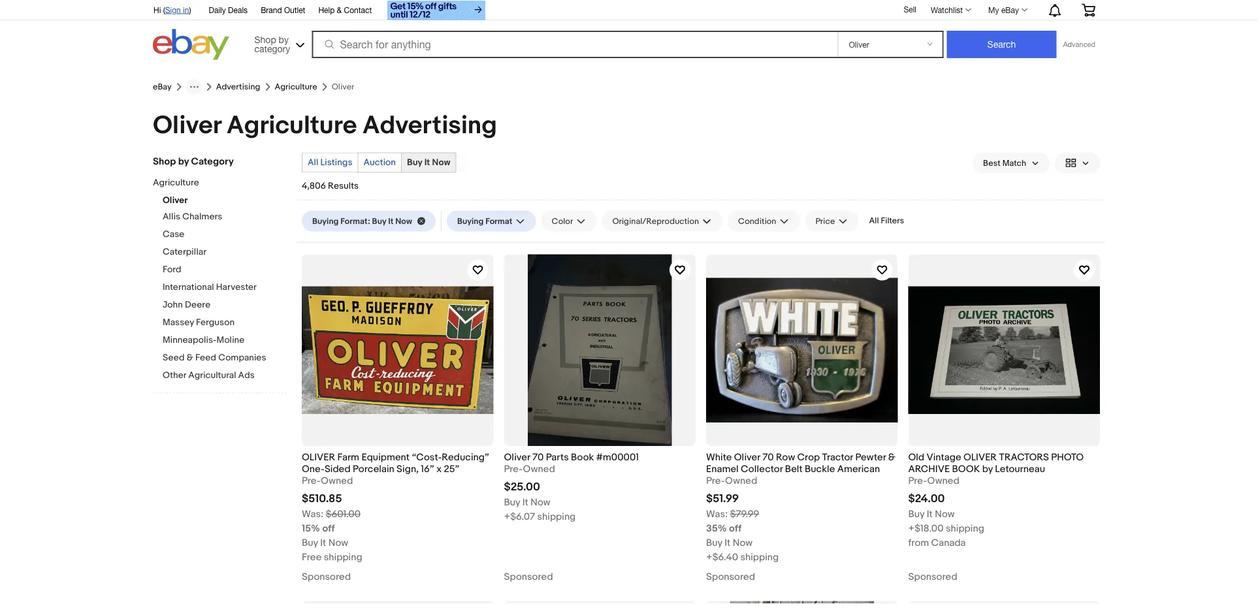 Task type: locate. For each thing, give the bounding box(es) containing it.
caterpillar link
[[163, 247, 287, 259]]

pre- down archive
[[909, 475, 928, 487]]

it up +$18.00
[[927, 509, 933, 520]]

case
[[163, 229, 185, 240]]

now up +$6.40 at the right of page
[[733, 537, 753, 549]]

1 horizontal spatial was:
[[706, 509, 728, 520]]

& left feed
[[187, 353, 193, 364]]

oliver up collector
[[734, 452, 761, 463]]

0 vertical spatial shop
[[255, 34, 276, 45]]

now inside the oliver farm equipment "cost-reducing" one-sided porcelain sign, 16" x 25" pre-owned $510.85 was: $601.00 15% off buy it now free shipping
[[329, 537, 348, 549]]

daily
[[209, 5, 226, 14]]

international
[[163, 282, 214, 293]]

off down $79.99
[[729, 523, 742, 535]]

owned down archive
[[928, 475, 960, 487]]

moline
[[217, 335, 245, 346]]

& inside agriculture oliver allis chalmers case caterpillar ford international harvester john deere massey ferguson minneapolis-moline seed & feed companies other agricultural ads
[[187, 353, 193, 364]]

agriculture inside agriculture oliver allis chalmers case caterpillar ford international harvester john deere massey ferguson minneapolis-moline seed & feed companies other agricultural ads
[[153, 177, 199, 189]]

sponsored for $51.99
[[706, 571, 756, 583]]

& right pewter
[[889, 452, 896, 463]]

porcelain
[[353, 463, 395, 475]]

allis
[[163, 211, 180, 223]]

all left filters
[[869, 216, 879, 226]]

farm
[[338, 452, 360, 463]]

sponsored down free
[[302, 571, 351, 583]]

)
[[189, 5, 191, 14]]

was: up 15%
[[302, 509, 324, 520]]

letourneau
[[996, 463, 1046, 475]]

format:
[[341, 216, 370, 226]]

shop left category at the top
[[153, 156, 176, 168]]

1 horizontal spatial by
[[279, 34, 289, 45]]

sponsored for $24.00
[[909, 571, 958, 583]]

0 horizontal spatial by
[[178, 156, 189, 168]]

it inside oliver 70 parts book #m00001 pre-owned $25.00 buy it now +$6.07 shipping
[[523, 497, 529, 509]]

0 horizontal spatial ebay
[[153, 82, 172, 92]]

ebay inside account navigation
[[1002, 5, 1019, 14]]

ford
[[163, 264, 181, 275]]

tractor
[[823, 452, 854, 463]]

now inside oliver 70 parts book #m00001 pre-owned $25.00 buy it now +$6.07 shipping
[[531, 497, 551, 509]]

ford link
[[163, 264, 287, 277]]

1 vertical spatial shop
[[153, 156, 176, 168]]

oliver up $25.00
[[504, 452, 530, 463]]

70 up collector
[[763, 452, 774, 463]]

buy inside white oliver 70 row crop tractor pewter & enamel collector belt buckle american pre-owned $51.99 was: $79.99 35% off buy it now +$6.40 shipping
[[706, 537, 723, 549]]

daily deals
[[209, 5, 248, 14]]

agriculture link
[[275, 82, 317, 92], [153, 177, 277, 190]]

2 vertical spatial &
[[889, 452, 896, 463]]

all inside button
[[869, 216, 879, 226]]

1 horizontal spatial off
[[729, 523, 742, 535]]

0 vertical spatial &
[[337, 5, 342, 14]]

buy down 35%
[[706, 537, 723, 549]]

0 horizontal spatial all
[[308, 157, 319, 168]]

(
[[163, 5, 165, 14]]

shop for shop by category
[[255, 34, 276, 45]]

off
[[322, 523, 335, 535], [729, 523, 742, 535]]

pre- down enamel at the bottom
[[706, 475, 725, 487]]

shipping inside white oliver 70 row crop tractor pewter & enamel collector belt buckle american pre-owned $51.99 was: $79.99 35% off buy it now +$6.40 shipping
[[741, 552, 779, 564]]

sponsored down +$6.07
[[504, 571, 553, 583]]

none submit inside 'shop by category' banner
[[947, 31, 1057, 58]]

70 inside white oliver 70 row crop tractor pewter & enamel collector belt buckle american pre-owned $51.99 was: $79.99 35% off buy it now +$6.40 shipping
[[763, 452, 774, 463]]

sign
[[165, 5, 181, 14]]

0 horizontal spatial shop
[[153, 156, 176, 168]]

oliver up 'book'
[[964, 452, 997, 463]]

pre- inside white oliver 70 row crop tractor pewter & enamel collector belt buckle american pre-owned $51.99 was: $79.99 35% off buy it now +$6.40 shipping
[[706, 475, 725, 487]]

2 vertical spatial agriculture
[[153, 177, 199, 189]]

from
[[909, 537, 929, 549]]

0 horizontal spatial 70
[[533, 452, 544, 463]]

shipping up canada
[[946, 523, 985, 535]]

2 horizontal spatial by
[[983, 463, 993, 475]]

was:
[[302, 509, 324, 520], [706, 509, 728, 520]]

help
[[319, 5, 335, 14]]

agricultural
[[188, 370, 236, 381]]

by left category at the top
[[178, 156, 189, 168]]

1 sponsored from the left
[[302, 571, 351, 583]]

listings
[[321, 157, 353, 168]]

oliver up allis
[[163, 195, 188, 206]]

now inside buy it now link
[[432, 157, 451, 168]]

buy right format:
[[372, 216, 386, 226]]

buy right auction
[[407, 157, 423, 168]]

oliver 70 parts book #m00001 link
[[504, 452, 696, 463]]

it up +$6.40 at the right of page
[[725, 537, 731, 549]]

oliver farm equipment "cost-reducing" one-sided porcelain sign, 16" x 25" pre-owned $510.85 was: $601.00 15% off buy it now free shipping
[[302, 452, 489, 564]]

sponsored down +$6.40 at the right of page
[[706, 571, 756, 583]]

2 sponsored from the left
[[504, 571, 553, 583]]

1 off from the left
[[322, 523, 335, 535]]

now right auction
[[432, 157, 451, 168]]

sponsored down from
[[909, 571, 958, 583]]

watchlist
[[931, 5, 963, 14]]

shipping right +$6.40 at the right of page
[[741, 552, 779, 564]]

account navigation
[[146, 0, 1106, 22]]

0 vertical spatial agriculture
[[275, 82, 317, 92]]

by down brand outlet link
[[279, 34, 289, 45]]

buying left format
[[457, 216, 484, 226]]

buckle
[[805, 463, 835, 475]]

agriculture for agriculture
[[275, 82, 317, 92]]

other agricultural ads link
[[163, 370, 287, 383]]

now right format:
[[395, 216, 412, 226]]

my
[[989, 5, 1000, 14]]

sponsored for $25.00
[[504, 571, 553, 583]]

now down $25.00
[[531, 497, 551, 509]]

buy inside the oliver farm equipment "cost-reducing" one-sided porcelain sign, 16" x 25" pre-owned $510.85 was: $601.00 15% off buy it now free shipping
[[302, 537, 318, 549]]

shop down brand
[[255, 34, 276, 45]]

owned down the sided
[[321, 475, 353, 487]]

0 vertical spatial by
[[279, 34, 289, 45]]

all listings
[[308, 157, 353, 168]]

0 horizontal spatial oliver
[[302, 452, 335, 463]]

1 horizontal spatial ebay
[[1002, 5, 1019, 14]]

white oliver 70 row crop tractor pewter & enamel collector belt buckle american link
[[706, 452, 898, 475]]

pre- down one-
[[302, 475, 321, 487]]

1 70 from the left
[[533, 452, 544, 463]]

1 horizontal spatial all
[[869, 216, 879, 226]]

it right auction
[[425, 157, 430, 168]]

row
[[776, 452, 795, 463]]

white oliver 70 row crop tractor pewter & enamel collector belt buckle american pre-owned $51.99 was: $79.99 35% off buy it now +$6.40 shipping
[[706, 452, 896, 564]]

2 horizontal spatial &
[[889, 452, 896, 463]]

agriculture link down the 'category'
[[275, 82, 317, 92]]

+$6.07
[[504, 511, 535, 523]]

0 horizontal spatial advertising
[[216, 82, 260, 92]]

daily deals link
[[209, 3, 248, 18]]

1 oliver from the left
[[302, 452, 335, 463]]

advertising down the 'category'
[[216, 82, 260, 92]]

1 vertical spatial agriculture link
[[153, 177, 277, 190]]

2 buying from the left
[[457, 216, 484, 226]]

1 horizontal spatial oliver
[[964, 452, 997, 463]]

parts
[[546, 452, 569, 463]]

shipping inside the oliver farm equipment "cost-reducing" one-sided porcelain sign, 16" x 25" pre-owned $510.85 was: $601.00 15% off buy it now free shipping
[[324, 552, 362, 564]]

0 horizontal spatial &
[[187, 353, 193, 364]]

0 vertical spatial advertising
[[216, 82, 260, 92]]

pre- inside oliver 70 parts book #m00001 pre-owned $25.00 buy it now +$6.07 shipping
[[504, 463, 523, 475]]

main content containing $25.00
[[297, 141, 1106, 605]]

shipping right +$6.07
[[537, 511, 576, 523]]

shop by category button
[[249, 29, 307, 57]]

2 70 from the left
[[763, 452, 774, 463]]

owned down parts
[[523, 463, 555, 475]]

it inside old vintage oliver tractors photo archive book by letourneau pre-owned $24.00 buy it now +$18.00 shipping from canada
[[927, 509, 933, 520]]

1 horizontal spatial buying
[[457, 216, 484, 226]]

oliver inside the oliver farm equipment "cost-reducing" one-sided porcelain sign, 16" x 25" pre-owned $510.85 was: $601.00 15% off buy it now free shipping
[[302, 452, 335, 463]]

& right the help
[[337, 5, 342, 14]]

advertising link
[[216, 82, 260, 92]]

owned down enamel at the bottom
[[725, 475, 758, 487]]

Search for anything text field
[[314, 32, 835, 57]]

it up +$6.07
[[523, 497, 529, 509]]

color button
[[541, 211, 597, 232]]

agriculture down the 'category'
[[275, 82, 317, 92]]

seed & feed companies link
[[163, 353, 287, 365]]

was: up 35%
[[706, 509, 728, 520]]

buying
[[312, 216, 339, 226], [457, 216, 484, 226]]

agriculture up all listings
[[227, 110, 357, 141]]

buy down 15%
[[302, 537, 318, 549]]

tractors
[[1000, 452, 1049, 463]]

buy up +$6.07
[[504, 497, 520, 509]]

1 horizontal spatial 70
[[763, 452, 774, 463]]

it
[[425, 157, 430, 168], [388, 216, 394, 226], [523, 497, 529, 509], [927, 509, 933, 520], [320, 537, 326, 549], [725, 537, 731, 549]]

shipping inside old vintage oliver tractors photo archive book by letourneau pre-owned $24.00 buy it now +$18.00 shipping from canada
[[946, 523, 985, 535]]

shop inside the shop by category
[[255, 34, 276, 45]]

2 vertical spatial by
[[983, 463, 993, 475]]

now up +$18.00
[[935, 509, 955, 520]]

off inside white oliver 70 row crop tractor pewter & enamel collector belt buckle american pre-owned $51.99 was: $79.99 35% off buy it now +$6.40 shipping
[[729, 523, 742, 535]]

0 horizontal spatial buying
[[312, 216, 339, 226]]

watchlist link
[[924, 2, 978, 18]]

1 vertical spatial by
[[178, 156, 189, 168]]

pre-
[[504, 463, 523, 475], [302, 475, 321, 487], [706, 475, 725, 487], [909, 475, 928, 487]]

oliver inside agriculture oliver allis chalmers case caterpillar ford international harvester john deere massey ferguson minneapolis-moline seed & feed companies other agricultural ads
[[163, 195, 188, 206]]

ferguson
[[196, 317, 235, 328]]

25"
[[444, 463, 460, 475]]

main content
[[297, 141, 1106, 605]]

1 horizontal spatial shop
[[255, 34, 276, 45]]

by inside the shop by category
[[279, 34, 289, 45]]

by right 'book'
[[983, 463, 993, 475]]

3 sponsored from the left
[[706, 571, 756, 583]]

buy up +$18.00
[[909, 509, 925, 520]]

by for category
[[178, 156, 189, 168]]

pre- up $25.00
[[504, 463, 523, 475]]

auction
[[364, 157, 396, 168]]

buy inside oliver 70 parts book #m00001 pre-owned $25.00 buy it now +$6.07 shipping
[[504, 497, 520, 509]]

1 vertical spatial all
[[869, 216, 879, 226]]

my ebay link
[[982, 2, 1034, 18]]

was: inside the oliver farm equipment "cost-reducing" one-sided porcelain sign, 16" x 25" pre-owned $510.85 was: $601.00 15% off buy it now free shipping
[[302, 509, 324, 520]]

0 horizontal spatial was:
[[302, 509, 324, 520]]

filters
[[881, 216, 905, 226]]

0 vertical spatial ebay
[[1002, 5, 1019, 14]]

None submit
[[947, 31, 1057, 58]]

1 vertical spatial advertising
[[363, 110, 497, 141]]

70 left parts
[[533, 452, 544, 463]]

1 horizontal spatial advertising
[[363, 110, 497, 141]]

now
[[432, 157, 451, 168], [395, 216, 412, 226], [531, 497, 551, 509], [935, 509, 955, 520], [329, 537, 348, 549], [733, 537, 753, 549]]

4,806
[[302, 180, 326, 191]]

brand
[[261, 5, 282, 14]]

+$18.00
[[909, 523, 944, 535]]

advertising up buy it now link
[[363, 110, 497, 141]]

0 vertical spatial all
[[308, 157, 319, 168]]

advertising
[[216, 82, 260, 92], [363, 110, 497, 141]]

$24.00
[[909, 492, 945, 506]]

was: inside white oliver 70 row crop tractor pewter & enamel collector belt buckle american pre-owned $51.99 was: $79.99 35% off buy it now +$6.40 shipping
[[706, 509, 728, 520]]

off right 15%
[[322, 523, 335, 535]]

agriculture link down category at the top
[[153, 177, 277, 190]]

buying inside dropdown button
[[457, 216, 484, 226]]

oliver inside white oliver 70 row crop tractor pewter & enamel collector belt buckle american pre-owned $51.99 was: $79.99 35% off buy it now +$6.40 shipping
[[734, 452, 761, 463]]

oliver up one-
[[302, 452, 335, 463]]

category
[[255, 43, 290, 54]]

it inside white oliver 70 row crop tractor pewter & enamel collector belt buckle american pre-owned $51.99 was: $79.99 35% off buy it now +$6.40 shipping
[[725, 537, 731, 549]]

john
[[163, 300, 183, 311]]

$510.85
[[302, 492, 342, 506]]

1 was: from the left
[[302, 509, 324, 520]]

shipping right free
[[324, 552, 362, 564]]

2 was: from the left
[[706, 509, 728, 520]]

buying left format:
[[312, 216, 339, 226]]

get an extra 15% off image
[[388, 1, 486, 20]]

now down $601.00
[[329, 537, 348, 549]]

2 off from the left
[[729, 523, 742, 535]]

all up 4,806
[[308, 157, 319, 168]]

buying format button
[[447, 211, 536, 232]]

buying format: buy it now
[[312, 216, 412, 226]]

1 buying from the left
[[312, 216, 339, 226]]

& inside account navigation
[[337, 5, 342, 14]]

seed
[[163, 353, 185, 364]]

agriculture down shop by category
[[153, 177, 199, 189]]

buy it now
[[407, 157, 451, 168]]

old vintage oliver tractors photo archive book by letourneau image
[[909, 255, 1101, 446]]

oliver inside oliver 70 parts book #m00001 pre-owned $25.00 buy it now +$6.07 shipping
[[504, 452, 530, 463]]

2 oliver from the left
[[964, 452, 997, 463]]

it up free
[[320, 537, 326, 549]]

0 horizontal spatial off
[[322, 523, 335, 535]]

4 sponsored from the left
[[909, 571, 958, 583]]

1 horizontal spatial &
[[337, 5, 342, 14]]

results
[[328, 180, 359, 191]]

original/reproduction button
[[602, 211, 723, 232]]

john deere link
[[163, 300, 287, 312]]

1 vertical spatial &
[[187, 353, 193, 364]]



Task type: vqa. For each thing, say whether or not it's contained in the screenshot.
Shop to the bottom
yes



Task type: describe. For each thing, give the bounding box(es) containing it.
1 vertical spatial ebay
[[153, 82, 172, 92]]

oliver 70 parts book #m00001 image
[[504, 255, 696, 446]]

minneapolis-
[[163, 335, 217, 346]]

white
[[706, 452, 732, 463]]

16"
[[421, 463, 435, 475]]

collector
[[741, 463, 783, 475]]

sided
[[325, 463, 351, 475]]

best match
[[984, 158, 1027, 168]]

international harvester link
[[163, 282, 287, 294]]

off inside the oliver farm equipment "cost-reducing" one-sided porcelain sign, 16" x 25" pre-owned $510.85 was: $601.00 15% off buy it now free shipping
[[322, 523, 335, 535]]

companies
[[218, 353, 266, 364]]

0 vertical spatial agriculture link
[[275, 82, 317, 92]]

my ebay
[[989, 5, 1019, 14]]

now inside white oliver 70 row crop tractor pewter & enamel collector belt buckle american pre-owned $51.99 was: $79.99 35% off buy it now +$6.40 shipping
[[733, 537, 753, 549]]

harvester
[[216, 282, 257, 293]]

& inside white oliver 70 row crop tractor pewter & enamel collector belt buckle american pre-owned $51.99 was: $79.99 35% off buy it now +$6.40 shipping
[[889, 452, 896, 463]]

$25.00
[[504, 480, 540, 494]]

all filters button
[[864, 211, 910, 231]]

in
[[183, 5, 189, 14]]

help & contact
[[319, 5, 372, 14]]

sign,
[[397, 463, 419, 475]]

oliver up shop by category
[[153, 110, 221, 141]]

archive
[[909, 463, 950, 475]]

oliver farm equipment "cost-reducing" one-sided porcelain sign, 16" x 25" image
[[302, 255, 494, 446]]

canada
[[932, 537, 966, 549]]

sponsored for $510.85
[[302, 571, 351, 583]]

view: gallery view image
[[1066, 156, 1090, 170]]

it inside the oliver farm equipment "cost-reducing" one-sided porcelain sign, 16" x 25" pre-owned $510.85 was: $601.00 15% off buy it now free shipping
[[320, 537, 326, 549]]

book
[[571, 452, 594, 463]]

buying format: buy it now link
[[302, 211, 436, 232]]

1 vertical spatial agriculture
[[227, 110, 357, 141]]

shop by category
[[153, 156, 234, 168]]

color
[[552, 216, 573, 226]]

category
[[191, 156, 234, 168]]

case link
[[163, 229, 287, 241]]

condition button
[[728, 211, 800, 232]]

deals
[[228, 5, 248, 14]]

all for all filters
[[869, 216, 879, 226]]

oliver agriculture advertising
[[153, 110, 497, 141]]

oliver inside old vintage oliver tractors photo archive book by letourneau pre-owned $24.00 buy it now +$18.00 shipping from canada
[[964, 452, 997, 463]]

ads
[[238, 370, 255, 381]]

original/reproduction
[[613, 216, 699, 226]]

white oliver 70 row crop tractor pewter & enamel collector belt buckle american image
[[706, 255, 898, 446]]

4,806 results
[[302, 180, 359, 191]]

buy inside buying format: buy it now link
[[372, 216, 386, 226]]

format
[[486, 216, 513, 226]]

by for category
[[279, 34, 289, 45]]

pre- inside old vintage oliver tractors photo archive book by letourneau pre-owned $24.00 buy it now +$18.00 shipping from canada
[[909, 475, 928, 487]]

brand outlet link
[[261, 3, 305, 18]]

all for all listings
[[308, 157, 319, 168]]

all filters
[[869, 216, 905, 226]]

reducing"
[[442, 452, 489, 463]]

"cost-
[[412, 452, 442, 463]]

old
[[909, 452, 925, 463]]

oliver 70 parts book #m00001 pre-owned $25.00 buy it now +$6.07 shipping
[[504, 452, 639, 523]]

condition
[[739, 216, 777, 226]]

photo
[[1052, 452, 1084, 463]]

owned inside oliver 70 parts book #m00001 pre-owned $25.00 buy it now +$6.07 shipping
[[523, 463, 555, 475]]

pewter
[[856, 452, 886, 463]]

advanced
[[1064, 40, 1096, 49]]

feed
[[195, 353, 216, 364]]

chalmers
[[182, 211, 222, 223]]

agriculture for agriculture oliver allis chalmers case caterpillar ford international harvester john deere massey ferguson minneapolis-moline seed & feed companies other agricultural ads
[[153, 177, 199, 189]]

one-
[[302, 463, 325, 475]]

35%
[[706, 523, 727, 535]]

shop by category
[[255, 34, 290, 54]]

minneapolis-moline link
[[163, 335, 287, 347]]

hi
[[154, 5, 161, 14]]

buy inside buy it now link
[[407, 157, 423, 168]]

vintage
[[927, 452, 962, 463]]

+$6.40
[[706, 552, 739, 564]]

agriculture oliver allis chalmers case caterpillar ford international harvester john deere massey ferguson minneapolis-moline seed & feed companies other agricultural ads
[[153, 177, 266, 381]]

shop for shop by category
[[153, 156, 176, 168]]

old vintage oliver tractors photo archive book by letourneau pre-owned $24.00 buy it now +$18.00 shipping from canada
[[909, 452, 1084, 549]]

advanced link
[[1057, 31, 1102, 58]]

caterpillar
[[163, 247, 207, 258]]

owned inside white oliver 70 row crop tractor pewter & enamel collector belt buckle american pre-owned $51.99 was: $79.99 35% off buy it now +$6.40 shipping
[[725, 475, 758, 487]]

buying format
[[457, 216, 513, 226]]

sign in link
[[165, 5, 189, 14]]

now inside old vintage oliver tractors photo archive book by letourneau pre-owned $24.00 buy it now +$18.00 shipping from canada
[[935, 509, 955, 520]]

owned inside the oliver farm equipment "cost-reducing" one-sided porcelain sign, 16" x 25" pre-owned $510.85 was: $601.00 15% off buy it now free shipping
[[321, 475, 353, 487]]

now inside buying format: buy it now link
[[395, 216, 412, 226]]

x
[[437, 463, 442, 475]]

buying for buying format: buy it now
[[312, 216, 339, 226]]

american
[[838, 463, 880, 475]]

owned inside old vintage oliver tractors photo archive book by letourneau pre-owned $24.00 buy it now +$18.00 shipping from canada
[[928, 475, 960, 487]]

70 inside oliver 70 parts book #m00001 pre-owned $25.00 buy it now +$6.07 shipping
[[533, 452, 544, 463]]

contact
[[344, 5, 372, 14]]

free
[[302, 552, 322, 564]]

help & contact link
[[319, 3, 372, 18]]

by inside old vintage oliver tractors photo archive book by letourneau pre-owned $24.00 buy it now +$18.00 shipping from canada
[[983, 463, 993, 475]]

15%
[[302, 523, 320, 535]]

your shopping cart image
[[1082, 3, 1097, 17]]

oliver farm equipment "cost-reducing" one-sided porcelain sign, 16" x 25" link
[[302, 452, 494, 475]]

buy it now link
[[402, 153, 456, 172]]

enamel
[[706, 463, 739, 475]]

hi ( sign in )
[[154, 5, 191, 14]]

buying for buying format
[[457, 216, 484, 226]]

buy inside old vintage oliver tractors photo archive book by letourneau pre-owned $24.00 buy it now +$18.00 shipping from canada
[[909, 509, 925, 520]]

crop
[[798, 452, 820, 463]]

massey
[[163, 317, 194, 328]]

deere
[[185, 300, 211, 311]]

shop by category banner
[[146, 0, 1106, 63]]

pre- inside the oliver farm equipment "cost-reducing" one-sided porcelain sign, 16" x 25" pre-owned $510.85 was: $601.00 15% off buy it now free shipping
[[302, 475, 321, 487]]

shipping inside oliver 70 parts book #m00001 pre-owned $25.00 buy it now +$6.07 shipping
[[537, 511, 576, 523]]

it right format:
[[388, 216, 394, 226]]



